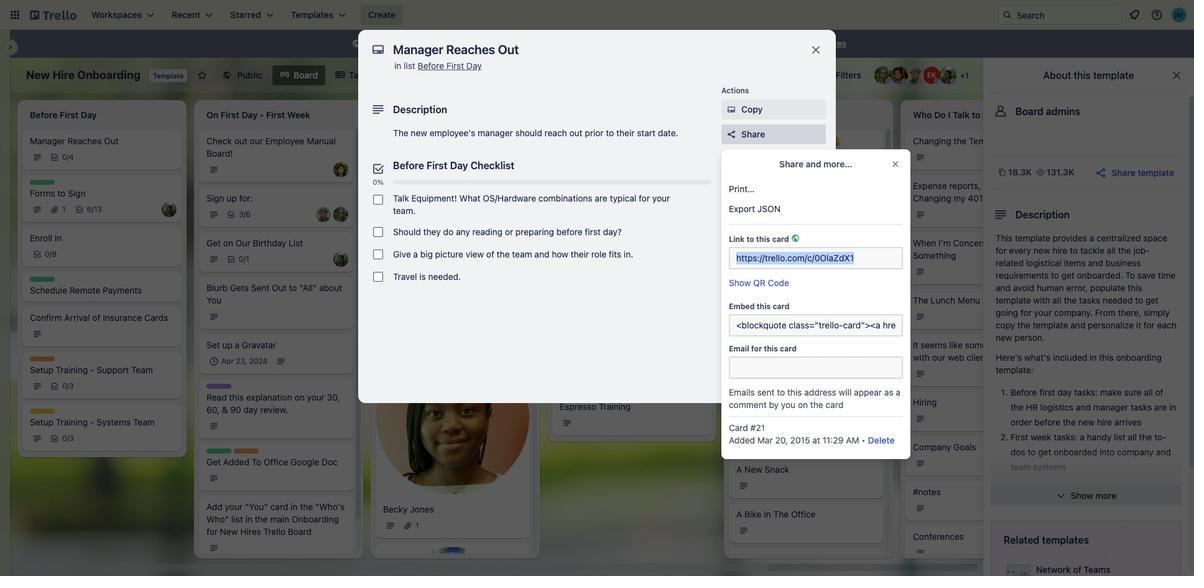 Task type: locate. For each thing, give the bounding box(es) containing it.
0 vertical spatial sm image
[[350, 38, 363, 50]]

out inside blurb gets sent out to "all" about you
[[272, 282, 287, 293]]

checklist
[[471, 160, 515, 171]]

card for add your "you" card in the "who's who" list in the main onboarding for new hires trello board
[[270, 501, 288, 512]]

at inside card #21 added mar 20, 2015 at 11:29 am • delete
[[813, 435, 820, 445]]

the down should they do any reading or preparing before first day?
[[497, 249, 510, 259]]

this inside emails sent to this address will appear as a comment by you on the card
[[788, 387, 802, 398]]

1 horizontal spatial amy freiderson (amyfreiderson) image
[[875, 67, 892, 84]]

this inside here's what's included in this onboarding template:
[[1099, 352, 1114, 363]]

0%
[[373, 178, 384, 186]]

to left the "all"
[[289, 282, 297, 293]]

and right logistics
[[1076, 402, 1091, 412]]

email
[[729, 344, 749, 353]]

None text field
[[387, 39, 798, 61]]

schedule remote payments
[[30, 285, 142, 295]]

0 horizontal spatial tasks
[[1079, 295, 1101, 305]]

team inside setup training - systems team link
[[133, 417, 155, 427]]

their left start
[[617, 128, 635, 138]]

tasks down error,
[[1079, 295, 1101, 305]]

about inside blurb gets sent out to "all" about you
[[319, 282, 342, 293]]

are up to-
[[1155, 402, 1167, 412]]

0 notifications image
[[1127, 7, 1142, 22]]

time
[[1158, 270, 1176, 281]]

is right travel
[[420, 271, 426, 282]]

Talk Equipment! What OS/Hardware combinations are typical for your team. checkbox
[[373, 195, 383, 205]]

hiring
[[913, 397, 937, 407]]

0 horizontal spatial templates
[[806, 38, 847, 49]]

up for for:
[[227, 193, 237, 203]]

2 vertical spatial new
[[220, 526, 238, 537]]

before for before first day tasks: make sure all of the hr logistics and manager tasks are in order before the new hire arrives first week tasks: a handy list all the to- dos to get onboarded into company and team systems who's who list: help the newbie orient themselves and learn all about the key people they'll encounter at work
[[1011, 387, 1037, 398]]

support
[[97, 365, 129, 375]]

0 horizontal spatial samantha pivlot (samanthapivlot) image
[[333, 162, 348, 177]]

2 vertical spatial is
[[1010, 340, 1016, 350]]

2 vertical spatial 3
[[69, 434, 74, 443]]

0 vertical spatial added
[[729, 435, 755, 445]]

the for the new employee's manager should reach out prior to their start date.
[[393, 128, 409, 138]]

your left 30,
[[307, 392, 325, 402]]

1 horizontal spatial onboarding
[[292, 514, 339, 524]]

0 vertical spatial team
[[131, 365, 153, 375]]

in
[[1023, 136, 1030, 146], [55, 233, 62, 243], [764, 509, 771, 519]]

should they do any reading or preparing before first day?
[[393, 226, 622, 237]]

to inside this template provides a centralized space for every new hire to tackle all the job- related logistical items and business requirements to get onboarded. to save time and avoid human error, populate this template with all the tasks needed to get going for your company. from there, simply copy the template and personalize it for each new person.
[[1126, 270, 1135, 281]]

day?
[[603, 226, 622, 237]]

0 vertical spatial amy freiderson (amyfreiderson) image
[[875, 67, 892, 84]]

emails sent to this address will appear as a comment by you on the card
[[729, 387, 901, 410]]

training right the espresso
[[599, 401, 631, 412]]

0 vertical spatial more
[[782, 38, 803, 49]]

samantha pivlot (samanthapivlot) image down manual
[[333, 162, 348, 177]]

first
[[585, 226, 601, 237], [1040, 387, 1055, 398]]

your right 'add'
[[225, 501, 243, 512]]

onboarding inside new hire onboarding text field
[[77, 68, 141, 81]]

should
[[515, 128, 542, 138]]

0 horizontal spatial lunch
[[802, 554, 827, 564]]

tasks
[[1079, 295, 1101, 305], [1131, 402, 1152, 412]]

board for board
[[294, 70, 318, 80]]

this up 'every'
[[996, 233, 1013, 243]]

23,
[[236, 356, 247, 366]]

sent
[[757, 387, 775, 398]]

office
[[264, 457, 288, 467], [791, 509, 816, 519]]

this for this is a public template for anyone on the internet to copy.
[[365, 38, 382, 49]]

tasks: up the onboarded
[[1054, 432, 1078, 442]]

in inside "link"
[[764, 509, 771, 519]]

0 vertical spatial tasks
[[1079, 295, 1101, 305]]

in list before first day
[[394, 60, 482, 71]]

- inside setup training - systems team link
[[90, 417, 94, 427]]

team inside before first day tasks: make sure all of the hr logistics and manager tasks are in order before the new hire arrives first week tasks: a handy list all the to- dos to get onboarded into company and team systems who's who list: help the newbie orient themselves and learn all about the key people they'll encounter at work
[[1011, 462, 1031, 472]]

templates up filters button
[[806, 38, 847, 49]]

a up the onboarded
[[1080, 432, 1085, 442]]

here's what's included in this onboarding template:
[[996, 352, 1162, 375]]

sm image for this is a public template for anyone on the internet to copy.
[[350, 38, 363, 50]]

0 horizontal spatial the
[[393, 128, 409, 138]]

up right set
[[222, 340, 233, 350]]

add your "you" card in the "who's who" list in the main onboarding for new hires trello board
[[207, 501, 345, 537]]

1 down the forms to sign at the left
[[62, 205, 66, 214]]

2015
[[790, 435, 810, 445]]

our inside check out our employee manual board!
[[250, 136, 263, 146]]

out right sent
[[272, 282, 287, 293]]

templates
[[806, 38, 847, 49], [1042, 534, 1089, 546]]

0 vertical spatial at
[[813, 435, 820, 445]]

centralized
[[1097, 233, 1141, 243]]

0 horizontal spatial amy freiderson (amyfreiderson) image
[[333, 207, 348, 222]]

about up related
[[1000, 238, 1024, 248]]

gets
[[230, 282, 249, 293]]

ellie kulick (elliekulick2) image
[[923, 67, 941, 84]]

board for board admins
[[1016, 106, 1044, 117]]

priscilla parjet (priscillaparjet) image left more
[[692, 274, 707, 288]]

are inside talk equipment! what os/hardware combinations are typical for your team.
[[595, 193, 608, 203]]

to inside blurb gets sent out to "all" about you
[[289, 282, 297, 293]]

a inside before first day tasks: make sure all of the hr logistics and manager tasks are in order before the new hire arrives first week tasks: a handy list all the to- dos to get onboarded into company and team systems who's who list: help the newbie orient themselves and learn all about the key people they'll encounter at work
[[1080, 432, 1085, 442]]

sm image for copy
[[725, 103, 738, 116]]

network of teams link
[[1004, 562, 1169, 576]]

on inside emails sent to this address will appear as a comment by you on the card
[[798, 399, 808, 410]]

apr
[[221, 356, 234, 366]]

1 vertical spatial team
[[133, 417, 155, 427]]

before up "how"
[[557, 226, 583, 237]]

1 vertical spatial tasks
[[1131, 402, 1152, 412]]

chris temperson (christemperson) image left +
[[907, 67, 924, 84]]

hire
[[53, 68, 75, 81]]

0 horizontal spatial chris temperson (christemperson) image
[[316, 207, 331, 222]]

0 vertical spatial a
[[577, 259, 582, 270]]

to inside 'link'
[[57, 188, 65, 198]]

the right the bike
[[774, 509, 789, 519]]

something
[[913, 250, 956, 261]]

out inside check out our employee manual board!
[[234, 136, 247, 146]]

before up hr at the bottom right
[[1011, 387, 1037, 398]]

0 vertical spatial up
[[227, 193, 237, 203]]

out
[[104, 136, 119, 146], [272, 282, 287, 293]]

chris temperson (christemperson) image
[[907, 67, 924, 84], [316, 207, 331, 222]]

day inside read this explanation on your 30, 60, & 90 day review.
[[244, 404, 258, 415]]

day down employee's
[[450, 160, 468, 171]]

0 vertical spatial first
[[447, 60, 464, 71]]

changing up 'expense'
[[913, 136, 952, 146]]

6 down for:
[[246, 210, 251, 219]]

0 vertical spatial list
[[404, 60, 415, 71]]

0 / 8
[[45, 249, 57, 259]]

2 horizontal spatial list
[[1114, 432, 1126, 442]]

your inside this template provides a centralized space for every new hire to tackle all the job- related logistical items and business requirements to get onboarded. to save time and avoid human error, populate this template with all the tasks needed to get going for your company. from there, simply copy the template and personalize it for each new person.
[[1034, 307, 1052, 318]]

more inside explore more templates link
[[782, 38, 803, 49]]

card down desk
[[772, 235, 789, 244]]

- inside setup training - support team link
[[90, 365, 94, 375]]

embed this card
[[729, 302, 790, 311]]

lunch right the visit
[[802, 554, 827, 564]]

0 horizontal spatial team
[[512, 249, 532, 259]]

for down who"
[[207, 526, 218, 537]]

1 - from the top
[[90, 365, 94, 375]]

to right prior
[[606, 128, 614, 138]]

description down "stub,"
[[1016, 209, 1070, 220]]

2 0 / 3 from the top
[[62, 434, 74, 443]]

0 vertical spatial to
[[1126, 270, 1135, 281]]

1 vertical spatial up
[[222, 340, 233, 350]]

hr
[[1026, 402, 1038, 412]]

office inside "link"
[[791, 509, 816, 519]]

first left day?
[[585, 226, 601, 237]]

0 vertical spatial day
[[1058, 387, 1072, 398]]

1 horizontal spatial first
[[1040, 387, 1055, 398]]

color: green, title: "remote employees" element for forms
[[30, 180, 55, 185]]

anyone
[[478, 38, 507, 49]]

to up the "you"
[[252, 457, 261, 467]]

get on our birthday list
[[207, 238, 303, 248]]

sign left for:
[[207, 193, 224, 203]]

0 vertical spatial setup
[[30, 365, 53, 375]]

0 horizontal spatial day
[[244, 404, 258, 415]]

1 vertical spatial sm image
[[725, 103, 738, 116]]

color: green, title: "remote employees" element up schedule
[[30, 277, 55, 282]]

manager down make
[[1093, 402, 1129, 412]]

about down newbie
[[1110, 491, 1133, 502]]

0 vertical spatial with
[[1034, 295, 1050, 305]]

the
[[393, 128, 409, 138], [913, 295, 929, 305], [774, 509, 789, 519]]

your inside "add your "you" card in the "who's who" list in the main onboarding for new hires trello board"
[[225, 501, 243, 512]]

with
[[1034, 295, 1050, 305], [913, 352, 930, 363]]

more
[[737, 285, 757, 295]]

0 vertical spatial get
[[1062, 270, 1075, 281]]

card down will
[[826, 399, 844, 410]]

1 horizontal spatial about
[[1110, 491, 1133, 502]]

1 vertical spatial 0 / 3
[[62, 434, 74, 443]]

is left 'public' in the top of the page
[[385, 38, 391, 49]]

share for share and more…
[[780, 159, 804, 169]]

0 / 3 down setup training - support team
[[62, 381, 74, 391]]

hire up 'handy'
[[1097, 417, 1112, 427]]

1 vertical spatial this
[[996, 233, 1013, 243]]

about up admins
[[1043, 70, 1071, 81]]

more inside show more button
[[1096, 490, 1117, 501]]

1 horizontal spatial is
[[420, 271, 426, 282]]

the left to-
[[1139, 432, 1152, 442]]

show left qr
[[729, 277, 751, 288]]

card for link to this card
[[772, 235, 789, 244]]

0 horizontal spatial out
[[234, 136, 247, 146]]

•
[[862, 435, 866, 445]]

network
[[1036, 564, 1071, 575]]

sm image inside copy link
[[725, 103, 738, 116]]

tasks down sure
[[1131, 402, 1152, 412]]

0 vertical spatial new
[[26, 68, 50, 81]]

our down seems
[[932, 352, 946, 363]]

this up you
[[788, 387, 802, 398]]

is inside group
[[420, 271, 426, 282]]

0 vertical spatial their
[[617, 128, 635, 138]]

2 - from the top
[[90, 417, 94, 427]]

new up 'handy'
[[1078, 417, 1095, 427]]

setup for setup training - systems team
[[30, 417, 53, 427]]

2 changing from the top
[[913, 193, 952, 203]]

1 vertical spatial changing
[[913, 193, 952, 203]]

hiring link
[[913, 396, 1053, 409]]

-
[[90, 365, 94, 375], [90, 417, 94, 427]]

before first day checklist group
[[368, 188, 712, 288]]

something
[[965, 340, 1007, 350]]

a inside a new snack link
[[737, 464, 742, 475]]

0 horizontal spatial with
[[913, 352, 930, 363]]

6 left the 13
[[87, 205, 92, 214]]

0 horizontal spatial first
[[585, 226, 601, 237]]

this
[[365, 38, 382, 49], [996, 233, 1013, 243]]

sm image
[[350, 38, 363, 50], [725, 103, 738, 116]]

priscilla parjet (priscillaparjet) image left give a big picture view of the team and how their role fits in. checkbox
[[333, 252, 348, 267]]

1 vertical spatial the
[[913, 295, 929, 305]]

1 vertical spatial out
[[272, 282, 287, 293]]

for right "typical"
[[639, 193, 650, 203]]

priscilla parjet (priscillaparjet) image left +
[[939, 67, 957, 84]]

0 vertical spatial in
[[1023, 136, 1030, 146]]

like
[[949, 340, 963, 350]]

0 horizontal spatial is
[[385, 38, 391, 49]]

1 vertical spatial before
[[393, 160, 424, 171]]

1 vertical spatial office
[[791, 509, 816, 519]]

amy freiderson (amyfreiderson) image
[[875, 67, 892, 84], [333, 207, 348, 222]]

samantha pivlot (samanthapivlot) image
[[333, 162, 348, 177], [674, 274, 689, 288]]

this up the 90
[[229, 392, 244, 402]]

a inside group
[[413, 249, 418, 259]]

a left snack
[[737, 464, 742, 475]]

lunch
[[931, 295, 956, 305], [802, 554, 827, 564]]

is for travel
[[420, 271, 426, 282]]

enroll in link
[[30, 232, 174, 244]]

copy
[[996, 320, 1015, 330]]

company
[[913, 442, 951, 452]]

0 left 4
[[62, 152, 67, 162]]

new inside text field
[[26, 68, 50, 81]]

error,
[[1067, 282, 1088, 293]]

reach
[[545, 128, 567, 138]]

1 horizontal spatial office
[[791, 509, 816, 519]]

1 setup from the top
[[30, 365, 53, 375]]

provides
[[1053, 233, 1087, 243]]

show inside button
[[1071, 490, 1094, 501]]

1 vertical spatial amy freiderson (amyfreiderson) image
[[333, 207, 348, 222]]

are inside before first day tasks: make sure all of the hr logistics and manager tasks are in order before the new hire arrives first week tasks: a handy list all the to- dos to get onboarded into company and team systems who's who list: help the newbie orient themselves and learn all about the key people they'll encounter at work
[[1155, 402, 1167, 412]]

the inside "link"
[[774, 509, 789, 519]]

color: yellow, title: "systems team" element
[[30, 409, 55, 414]]

for inside talk equipment! what os/hardware combinations are typical for your team.
[[639, 193, 650, 203]]

0 vertical spatial lunch
[[931, 295, 956, 305]]

1 vertical spatial a
[[737, 464, 742, 475]]

training left 'support'
[[56, 365, 88, 375]]

2 vertical spatial training
[[56, 417, 88, 427]]

tasks inside before first day tasks: make sure all of the hr logistics and manager tasks are in order before the new hire arrives first week tasks: a handy list all the to- dos to get onboarded into company and team systems who's who list: help the newbie orient themselves and learn all about the key people they'll encounter at work
[[1131, 402, 1152, 412]]

with down "human"
[[1034, 295, 1050, 305]]

lunch left menu
[[931, 295, 956, 305]]

trello
[[264, 526, 286, 537]]

their left role
[[571, 249, 589, 259]]

added inside card #21 added mar 20, 2015 at 11:29 am • delete
[[729, 435, 755, 445]]

color: orange, title: "support team" element
[[30, 356, 55, 361], [234, 449, 259, 453]]

our inside it seems like something is wrong with our web client.
[[932, 352, 946, 363]]

avoid
[[1013, 282, 1035, 293]]

"all"
[[299, 282, 317, 293]]

1 vertical spatial show
[[1071, 490, 1094, 501]]

this for this template provides a centralized space for every new hire to tackle all the job- related logistical items and business requirements to get onboarded. to save time and avoid human error, populate this template with all the tasks needed to get going for your company. from there, simply copy the template and personalize it for each new person.
[[996, 233, 1013, 243]]

andre gorte (andregorte) image
[[692, 326, 707, 341]]

read this explanation on your 30, 60, & 90 day review.
[[207, 392, 340, 415]]

code
[[768, 277, 789, 288]]

mar
[[758, 435, 773, 445]]

1 vertical spatial get
[[560, 259, 574, 270]]

1 vertical spatial -
[[90, 417, 94, 427]]

to down business
[[1126, 270, 1135, 281]]

0 horizontal spatial our
[[250, 136, 263, 146]]

a new snack link
[[737, 463, 876, 476]]

set up a gravatar link
[[207, 339, 346, 351]]

there,
[[1118, 307, 1142, 318]]

before inside group
[[557, 226, 583, 237]]

the left employee's
[[393, 128, 409, 138]]

the for the lunch menu
[[913, 295, 929, 305]]

this down create button
[[365, 38, 382, 49]]

manager inside before first day tasks: make sure all of the hr logistics and manager tasks are in order before the new hire arrives first week tasks: a handy list all the to- dos to get onboarded into company and team systems who's who list: help the newbie orient themselves and learn all about the key people they'll encounter at work
[[1093, 402, 1129, 412]]

a inside a bike in the office "link"
[[737, 509, 742, 519]]

the inside before first day checklist group
[[497, 249, 510, 259]]

the left internet at the top of the page
[[522, 38, 535, 49]]

export json link
[[722, 199, 911, 219]]

delete
[[868, 435, 895, 445]]

color: green, title: "remote employees" element
[[30, 180, 55, 185], [30, 277, 55, 282], [737, 277, 761, 282], [207, 449, 231, 453]]

1 vertical spatial description
[[1016, 209, 1070, 220]]

new down who"
[[220, 526, 238, 537]]

1 vertical spatial list
[[1114, 432, 1126, 442]]

Link to this card text field
[[729, 247, 903, 269]]

web
[[948, 352, 965, 363]]

out left prior
[[570, 128, 583, 138]]

+ 1
[[961, 71, 969, 80]]

for inside friends visit for lunch link
[[788, 554, 800, 564]]

simply
[[1144, 307, 1170, 318]]

added up the "you"
[[223, 457, 249, 467]]

1 vertical spatial hire
[[1097, 417, 1112, 427]]

first
[[447, 60, 464, 71], [427, 160, 448, 171], [1011, 432, 1028, 442]]

0 horizontal spatial new
[[26, 68, 50, 81]]

check out our employee manual board!
[[207, 136, 336, 159]]

before up week on the right bottom of the page
[[1035, 417, 1061, 427]]

for inside "add your "you" card in the "who's who" list in the main onboarding for new hires trello board"
[[207, 526, 218, 537]]

templates up network of teams
[[1042, 534, 1089, 546]]

1 horizontal spatial hire
[[1097, 417, 1112, 427]]

/ down our
[[244, 254, 246, 264]]

to inside before first day tasks: make sure all of the hr logistics and manager tasks are in order before the new hire arrives first week tasks: a handy list all the to- dos to get onboarded into company and team systems who's who list: help the newbie orient themselves and learn all about the key people they'll encounter at work
[[1028, 447, 1036, 457]]

get up simply
[[1146, 295, 1159, 305]]

a for a new snack
[[737, 464, 742, 475]]

0 vertical spatial show
[[729, 277, 751, 288]]

first up logistics
[[1040, 387, 1055, 398]]

day inside before first day tasks: make sure all of the hr logistics and manager tasks are in order before the new hire arrives first week tasks: a handy list all the to- dos to get onboarded into company and team systems who's who list: help the newbie orient themselves and learn all about the key people they'll encounter at work
[[1058, 387, 1072, 398]]

set
[[207, 340, 220, 350]]

0 vertical spatial our
[[250, 136, 263, 146]]

to inside emails sent to this address will appear as a comment by you on the card
[[777, 387, 785, 398]]

show for show more
[[1071, 490, 1094, 501]]

2 setup from the top
[[30, 417, 53, 427]]

birthday
[[253, 238, 286, 248]]

1 vertical spatial our
[[932, 352, 946, 363]]

training left the systems
[[56, 417, 88, 427]]

all down "human"
[[1053, 295, 1062, 305]]

0 vertical spatial team
[[512, 249, 532, 259]]

1 horizontal spatial sign
[[207, 193, 224, 203]]

before for before first day checklist
[[393, 160, 424, 171]]

it
[[1136, 320, 1142, 330]]

before inside before first day tasks: make sure all of the hr logistics and manager tasks are in order before the new hire arrives first week tasks: a handy list all the to- dos to get onboarded into company and team systems who's who list: help the newbie orient themselves and learn all about the key people they'll encounter at work
[[1011, 387, 1037, 398]]

hire inside before first day tasks: make sure all of the hr logistics and manager tasks are in order before the new hire arrives first week tasks: a handy list all the to- dos to get onboarded into company and team systems who's who list: help the newbie orient themselves and learn all about the key people they'll encounter at work
[[1097, 417, 1112, 427]]

stub,
[[1016, 180, 1036, 191]]

list down arrives
[[1114, 432, 1126, 442]]

related
[[1004, 534, 1040, 546]]

card inside "add your "you" card in the "who's who" list in the main onboarding for new hires trello board"
[[270, 501, 288, 512]]

1 horizontal spatial this
[[996, 233, 1013, 243]]

0 vertical spatial before
[[557, 226, 583, 237]]

0 horizontal spatial their
[[571, 249, 589, 259]]

color: green, title: "remote employees" element for more
[[737, 277, 761, 282]]

show more button
[[991, 486, 1182, 506]]

1 vertical spatial before
[[1035, 417, 1061, 427]]

2 vertical spatial a
[[737, 509, 742, 519]]

1 vertical spatial templates
[[1042, 534, 1089, 546]]

priscilla parjet (priscillaparjet) image
[[333, 252, 348, 267], [692, 274, 707, 288]]

in inside here's what's included in this onboarding template:
[[1090, 352, 1097, 363]]

0 horizontal spatial list
[[231, 514, 243, 524]]

blurb gets sent out to "all" about you
[[207, 282, 342, 305]]

priscilla parjet (priscillaparjet) image
[[939, 67, 957, 84], [162, 202, 177, 217]]

get left our
[[207, 238, 221, 248]]

1 horizontal spatial before
[[1035, 417, 1061, 427]]

1 vertical spatial about
[[1110, 491, 1133, 502]]

3
[[239, 210, 244, 219], [69, 381, 74, 391], [69, 434, 74, 443]]

first inside before first day tasks: make sure all of the hr logistics and manager tasks are in order before the new hire arrives first week tasks: a handy list all the to- dos to get onboarded into company and team systems who's who list: help the newbie orient themselves and learn all about the key people they'll encounter at work
[[1040, 387, 1055, 398]]

table
[[349, 70, 371, 80]]

day
[[467, 60, 482, 71], [450, 160, 468, 171]]

a inside this template provides a centralized space for every new hire to tackle all the job- related logistical items and business requirements to get onboarded. to save time and avoid human error, populate this template with all the tasks needed to get going for your company. from there, simply copy the template and personalize it for each new person.
[[1090, 233, 1095, 243]]

card for email for this card
[[780, 344, 797, 353]]

typical
[[610, 193, 637, 203]]

- for systems
[[90, 417, 94, 427]]

list inside before first day tasks: make sure all of the hr logistics and manager tasks are in order before the new hire arrives first week tasks: a handy list all the to- dos to get onboarded into company and team systems who's who list: help the newbie orient themselves and learn all about the key people they'll encounter at work
[[1114, 432, 1126, 442]]

get for get added to office google doc
[[207, 457, 221, 467]]

seems
[[921, 340, 947, 350]]

131.3k
[[1047, 167, 1075, 177]]

2 vertical spatial the
[[774, 509, 789, 519]]

with down it
[[913, 352, 930, 363]]

1 vertical spatial lunch
[[802, 554, 827, 564]]

1 horizontal spatial in
[[764, 509, 771, 519]]

0 vertical spatial office
[[264, 457, 288, 467]]

1 horizontal spatial show
[[1071, 490, 1094, 501]]

0 vertical spatial priscilla parjet (priscillaparjet) image
[[939, 67, 957, 84]]

the up person.
[[1018, 320, 1031, 330]]

about inside the when i'm concerned about something
[[1000, 238, 1024, 248]]

enroll in
[[30, 233, 62, 243]]

and up read me first link
[[806, 159, 821, 169]]

1 horizontal spatial priscilla parjet (priscillaparjet) image
[[692, 274, 707, 288]]

this inside this template provides a centralized space for every new hire to tackle all the job- related logistical items and business requirements to get onboarded. to save time and avoid human error, populate this template with all the tasks needed to get going for your company. from there, simply copy the template and personalize it for each new person.
[[996, 233, 1013, 243]]

bike
[[745, 509, 762, 519]]

up inside "link"
[[227, 193, 237, 203]]

1 0 / 3 from the top
[[62, 381, 74, 391]]

0 vertical spatial templates
[[806, 38, 847, 49]]

share
[[742, 129, 765, 139], [780, 159, 804, 169], [1112, 167, 1136, 178]]

first inside group
[[585, 226, 601, 237]]

1 vertical spatial first
[[1040, 387, 1055, 398]]

it
[[913, 340, 919, 350]]

to up "human"
[[1051, 270, 1059, 281]]

equipment / desk / headphones / software link
[[737, 220, 876, 244]]

setup for setup training - support team
[[30, 365, 53, 375]]

setup up color: yellow, title: "systems team" element
[[30, 365, 53, 375]]

space
[[1144, 233, 1168, 243]]

more for show
[[1096, 490, 1117, 501]]

2 vertical spatial list
[[231, 514, 243, 524]]

team inside setup training - support team link
[[131, 365, 153, 375]]

is inside it seems like something is wrong with our web client.
[[1010, 340, 1016, 350]]

2 vertical spatial get
[[207, 457, 221, 467]]

the left temperature
[[954, 136, 967, 146]]

the left key
[[1135, 491, 1148, 502]]

1 horizontal spatial description
[[1016, 209, 1070, 220]]

of inside before first day tasks: make sure all of the hr logistics and manager tasks are in order before the new hire arrives first week tasks: a handy list all the to- dos to get onboarded into company and team systems who's who list: help the newbie orient themselves and learn all about the key people they'll encounter at work
[[1155, 387, 1164, 398]]



Task type: describe. For each thing, give the bounding box(es) containing it.
concerned
[[953, 238, 998, 248]]

0 / 3 for support
[[62, 381, 74, 391]]

/ down setup training - systems team
[[67, 434, 69, 443]]

headphones
[[814, 220, 865, 231]]

/ down enroll in
[[49, 249, 52, 259]]

Travel is needed. checkbox
[[373, 272, 383, 282]]

work
[[1120, 506, 1140, 517]]

job-
[[1134, 245, 1150, 256]]

1 horizontal spatial list
[[404, 60, 415, 71]]

becky jones
[[383, 504, 434, 514]]

onboarding inside "add your "you" card in the "who's who" list in the main onboarding for new hires trello board"
[[292, 514, 339, 524]]

0 / 3 for systems
[[62, 434, 74, 443]]

3 for setup training - systems team
[[69, 434, 74, 443]]

open information menu image
[[1151, 9, 1163, 21]]

confirm arrival of insurance cards
[[30, 312, 168, 323]]

when i'm concerned about something
[[913, 238, 1024, 261]]

when
[[913, 238, 936, 248]]

key
[[1151, 491, 1165, 502]]

1 vertical spatial get
[[1146, 295, 1159, 305]]

new up logistical
[[1034, 245, 1050, 256]]

address
[[805, 387, 837, 398]]

it seems like something is wrong with our web client. link
[[913, 339, 1053, 364]]

up for a
[[222, 340, 233, 350]]

Email for this card text field
[[729, 356, 903, 379]]

add
[[207, 501, 223, 512]]

0 vertical spatial out
[[104, 136, 119, 146]]

primary element
[[0, 0, 1194, 30]]

1 horizontal spatial templates
[[1042, 534, 1089, 546]]

to right link
[[747, 235, 754, 244]]

/ down setup training - support team
[[67, 381, 69, 391]]

/ right headphones
[[868, 220, 870, 231]]

chris temperson (christemperson) image
[[674, 326, 689, 341]]

of right arrival at the left bottom of page
[[92, 312, 100, 323]]

on inside more on desks & chairs link
[[759, 285, 769, 295]]

and down tackle
[[1088, 258, 1103, 268]]

to up items at the right of page
[[1070, 245, 1078, 256]]

tasks inside this template provides a centralized space for every new hire to tackle all the job- related logistical items and business requirements to get onboarded. to save time and avoid human error, populate this template with all the tasks needed to get going for your company. from there, simply copy the template and personalize it for each new person.
[[1079, 295, 1101, 305]]

2 horizontal spatial new
[[745, 464, 763, 475]]

and down company.
[[1071, 320, 1086, 330]]

before first day tasks: make sure all of the hr logistics and manager tasks are in order before the new hire arrives first week tasks: a handy list all the to- dos to get onboarded into company and team systems who's who list: help the newbie orient themselves and learn all about the key people they'll encounter at work
[[1011, 387, 1177, 517]]

of left teams
[[1073, 564, 1082, 575]]

appear
[[854, 387, 882, 398]]

training for setup training - support team
[[56, 365, 88, 375]]

systems
[[1033, 462, 1066, 472]]

more for explore
[[782, 38, 803, 49]]

systems
[[97, 417, 131, 427]]

1 horizontal spatial samantha pivlot (samanthapivlot) image
[[674, 274, 689, 288]]

1 vertical spatial chris temperson (christemperson) image
[[316, 207, 331, 222]]

a new snack
[[737, 464, 790, 475]]

your inside talk equipment! what os/hardware combinations are typical for your team.
[[652, 193, 670, 203]]

0 down setup training - systems team
[[62, 434, 67, 443]]

Search field
[[1013, 6, 1122, 24]]

team for setup training - support team
[[131, 365, 153, 375]]

expense reports, my pay-stub, changing my 401k link
[[913, 180, 1053, 205]]

color: purple, title: "project requires design" element
[[207, 384, 231, 389]]

a for a bike in the office
[[737, 509, 742, 519]]

a left 'public' in the top of the page
[[393, 38, 398, 49]]

star or unstar board image
[[197, 70, 207, 80]]

get inside before first day tasks: make sure all of the hr logistics and manager tasks are in order before the new hire arrives first week tasks: a handy list all the to- dos to get onboarded into company and team systems who's who list: help the newbie orient themselves and learn all about the key people they'll encounter at work
[[1038, 447, 1052, 457]]

close popover image
[[891, 159, 901, 169]]

your inside read this explanation on your 30, 60, & 90 day review.
[[307, 392, 325, 402]]

1 right ellie kulick (elliekulick2) icon
[[965, 71, 969, 80]]

copy link
[[722, 100, 826, 119]]

color: green, title: "remote employees" element down 60,
[[207, 449, 231, 453]]

network of teams
[[1036, 564, 1111, 575]]

combinations
[[539, 193, 593, 203]]

"who's
[[315, 501, 345, 512]]

at inside before first day tasks: make sure all of the hr logistics and manager tasks are in order before the new hire arrives first week tasks: a handy list all the to- dos to get onboarded into company and team systems who's who list: help the newbie orient themselves and learn all about the key people they'll encounter at work
[[1110, 506, 1118, 517]]

1 horizontal spatial priscilla parjet (priscillaparjet) image
[[939, 67, 957, 84]]

0 horizontal spatial description
[[393, 104, 447, 115]]

1 down 'jones'
[[416, 521, 419, 530]]

this inside read this explanation on your 30, 60, & 90 day review.
[[229, 392, 244, 402]]

with inside it seems like something is wrong with our web client.
[[913, 352, 930, 363]]

the down the "you"
[[255, 514, 268, 524]]

reading
[[472, 226, 503, 237]]

our
[[236, 238, 250, 248]]

a inside emails sent to this address will appear as a comment by you on the card
[[896, 387, 901, 398]]

1 changing from the top
[[913, 136, 952, 146]]

new inside before first day tasks: make sure all of the hr logistics and manager tasks are in order before the new hire arrives first week tasks: a handy list all the to- dos to get onboarded into company and team systems who's who list: help the newbie orient themselves and learn all about the key people they'll encounter at work
[[1078, 417, 1095, 427]]

sign inside "link"
[[207, 193, 224, 203]]

/ down forms to sign 'link'
[[92, 205, 94, 214]]

wrong
[[1019, 340, 1044, 350]]

reaches
[[67, 136, 102, 146]]

Embed this card text field
[[729, 314, 903, 337]]

of inside before first day checklist group
[[486, 249, 494, 259]]

all right sure
[[1144, 387, 1153, 398]]

0 horizontal spatial 6
[[87, 205, 92, 214]]

delete button
[[868, 434, 895, 447]]

/ down manager reaches out
[[67, 152, 69, 162]]

this down equipment
[[756, 235, 771, 244]]

week
[[1031, 432, 1052, 442]]

plants
[[737, 330, 761, 340]]

read me first link
[[737, 175, 876, 187]]

populate
[[1090, 282, 1126, 293]]

1 horizontal spatial out
[[570, 128, 583, 138]]

"you"
[[245, 501, 268, 512]]

explore
[[749, 38, 780, 49]]

the down logistics
[[1063, 417, 1076, 427]]

and down list: on the right of the page
[[1059, 491, 1074, 502]]

3 for setup training - support team
[[69, 381, 74, 391]]

who
[[1038, 477, 1056, 487]]

& inside read this explanation on your 30, 60, & 90 day review.
[[222, 404, 228, 415]]

swag
[[737, 419, 758, 430]]

pay-
[[998, 180, 1016, 191]]

the left hr at the bottom right
[[1011, 402, 1024, 412]]

to left copy.
[[571, 38, 579, 49]]

0 vertical spatial priscilla parjet (priscillaparjet) image
[[333, 252, 348, 267]]

0 down setup training - support team
[[62, 381, 67, 391]]

visit
[[769, 554, 786, 564]]

os/hardware
[[483, 193, 536, 203]]

andre gorte (andregorte) image
[[891, 67, 908, 84]]

1 vertical spatial day
[[450, 160, 468, 171]]

the up business
[[1118, 245, 1131, 256]]

20,
[[775, 435, 788, 445]]

on inside read this explanation on your 30, 60, & 90 day review.
[[295, 392, 305, 402]]

the left "who's
[[300, 501, 313, 512]]

doc
[[322, 457, 338, 467]]

role
[[591, 249, 607, 259]]

changing inside the expense reports, my pay-stub, changing my 401k
[[913, 193, 952, 203]]

/ down for:
[[244, 210, 246, 219]]

30,
[[327, 392, 340, 402]]

going
[[996, 307, 1018, 318]]

set up a gravatar
[[207, 340, 276, 350]]

menu
[[958, 295, 980, 305]]

training for espresso training
[[599, 401, 631, 412]]

1 horizontal spatial get
[[1062, 270, 1075, 281]]

13
[[94, 205, 102, 214]]

all up company on the right bottom
[[1128, 432, 1137, 442]]

/ right desk
[[809, 220, 812, 231]]

for right going
[[1021, 307, 1032, 318]]

1 horizontal spatial about
[[1043, 70, 1071, 81]]

check
[[207, 136, 232, 146]]

for down "plants"
[[751, 344, 762, 353]]

0 vertical spatial &
[[799, 285, 805, 295]]

this right email
[[764, 344, 778, 353]]

search image
[[1003, 10, 1013, 20]]

1 horizontal spatial chris temperson (christemperson) image
[[907, 67, 924, 84]]

new inside "add your "you" card in the "who's who" list in the main onboarding for new hires trello board"
[[220, 526, 238, 537]]

0 horizontal spatial to
[[252, 457, 261, 467]]

start
[[637, 128, 656, 138]]

order
[[1011, 417, 1032, 427]]

card inside emails sent to this address will appear as a comment by you on the card
[[826, 399, 844, 410]]

customize views image
[[453, 69, 465, 81]]

admins
[[1046, 106, 1080, 117]]

0 horizontal spatial office
[[264, 457, 288, 467]]

the inside the changing the temperature in here link
[[954, 136, 967, 146]]

0 vertical spatial tasks:
[[1075, 387, 1098, 398]]

from
[[1095, 307, 1116, 318]]

share for share
[[742, 129, 765, 139]]

1 horizontal spatial 6
[[246, 210, 251, 219]]

on inside get on our birthday list link
[[223, 238, 233, 248]]

they'll
[[1041, 506, 1065, 517]]

first
[[777, 175, 800, 186]]

training for setup training - systems team
[[56, 417, 88, 427]]

0 down our
[[239, 254, 244, 264]]

- for support
[[90, 365, 94, 375]]

jeremy miller (jeremymiller198) image
[[1172, 7, 1187, 22]]

/ left desk
[[782, 220, 784, 231]]

Give a big picture view of the team and how their role fits in. checkbox
[[373, 249, 383, 259]]

a up 23,
[[235, 340, 240, 350]]

color: green, title: "remote employees" element for schedule
[[30, 277, 55, 282]]

logistics
[[1041, 402, 1074, 412]]

about inside before first day tasks: make sure all of the hr logistics and manager tasks are in order before the new hire arrives first week tasks: a handy list all the to- dos to get onboarded into company and team systems who's who list: help the newbie orient themselves and learn all about the key people they'll encounter at work
[[1110, 491, 1133, 502]]

plants link
[[737, 329, 876, 342]]

0 vertical spatial day
[[467, 60, 482, 71]]

this up admins
[[1074, 70, 1091, 81]]

share for share template
[[1112, 167, 1136, 178]]

90
[[230, 404, 241, 415]]

and left avoid
[[996, 282, 1011, 293]]

the inside emails sent to this address will appear as a comment by you on the card
[[810, 399, 823, 410]]

1 vertical spatial in
[[55, 233, 62, 243]]

employee's
[[430, 128, 475, 138]]

template
[[153, 72, 184, 80]]

0 left 8
[[45, 249, 49, 259]]

all right 'learn'
[[1099, 491, 1108, 502]]

espresso training link
[[560, 400, 704, 413]]

on right 'anyone'
[[510, 38, 520, 49]]

make
[[1101, 387, 1122, 398]]

for up related
[[996, 245, 1007, 256]]

is for this
[[385, 38, 391, 49]]

for right the it
[[1144, 320, 1155, 330]]

0 horizontal spatial priscilla parjet (priscillaparjet) image
[[162, 202, 177, 217]]

show for show qr code
[[729, 277, 751, 288]]

and inside before first day checklist group
[[535, 249, 550, 259]]

board!
[[207, 148, 233, 159]]

0 vertical spatial before
[[418, 60, 444, 71]]

all down the "centralized"
[[1107, 245, 1116, 256]]

expense reports, my pay-stub, changing my 401k
[[913, 180, 1036, 203]]

0 horizontal spatial manager
[[478, 128, 513, 138]]

to up there,
[[1135, 295, 1143, 305]]

for left 'anyone'
[[465, 38, 476, 49]]

handy
[[1087, 432, 1112, 442]]

forms to sign link
[[30, 187, 174, 200]]

with inside this template provides a centralized space for every new hire to tackle all the job- related logistical items and business requirements to get onboarded. to save time and avoid human error, populate this template with all the tasks needed to get going for your company. from there, simply copy the template and personalize it for each new person.
[[1034, 295, 1050, 305]]

first inside before first day tasks: make sure all of the hr logistics and manager tasks are in order before the new hire arrives first week tasks: a handy list all the to- dos to get onboarded into company and team systems who's who list: help the newbie orient themselves and learn all about the key people they'll encounter at work
[[1011, 432, 1028, 442]]

1 vertical spatial color: orange, title: "support team" element
[[234, 449, 259, 453]]

company
[[1117, 447, 1154, 457]]

new down copy
[[996, 332, 1012, 343]]

1 vertical spatial first
[[427, 160, 448, 171]]

board inside "add your "you" card in the "who's who" list in the main onboarding for new hires trello board"
[[288, 526, 312, 537]]

this template provides a centralized space for every new hire to tackle all the job- related logistical items and business requirements to get onboarded. to save time and avoid human error, populate this template with all the tasks needed to get going for your company. from there, simply copy the template and personalize it for each new person.
[[996, 233, 1177, 343]]

jones
[[410, 504, 434, 514]]

cards
[[144, 312, 168, 323]]

team for setup training - systems team
[[133, 417, 155, 427]]

sign inside 'link'
[[68, 188, 86, 198]]

picture
[[435, 249, 463, 259]]

1 down our
[[246, 254, 249, 264]]

person.
[[1015, 332, 1045, 343]]

Should they do any reading or preparing before first day? checkbox
[[373, 227, 383, 237]]

more on desks & chairs link
[[737, 284, 876, 297]]

forms to sign
[[30, 188, 86, 198]]

the up company.
[[1064, 295, 1077, 305]]

share template
[[1112, 167, 1174, 178]]

hire inside this template provides a centralized space for every new hire to tackle all the job- related logistical items and business requirements to get onboarded. to save time and avoid human error, populate this template with all the tasks needed to get going for your company. from there, simply copy the template and personalize it for each new person.
[[1053, 245, 1068, 256]]

0 vertical spatial 3
[[239, 210, 244, 219]]

more on desks & chairs
[[737, 285, 833, 295]]

this right embed
[[757, 302, 771, 311]]

filters button
[[817, 65, 865, 85]]

arrival
[[64, 312, 90, 323]]

team inside before first day checklist group
[[512, 249, 532, 259]]

0 / 4
[[62, 152, 74, 162]]

equipment / desk / headphones / software
[[737, 220, 870, 243]]

reports,
[[950, 180, 981, 191]]

Board name text field
[[20, 65, 147, 85]]

list inside "add your "you" card in the "who's who" list in the main onboarding for new hires trello board"
[[231, 514, 243, 524]]

print…
[[729, 184, 755, 194]]

confirm arrival of insurance cards link
[[30, 312, 174, 324]]

template inside button
[[1138, 167, 1174, 178]]

who"
[[207, 514, 229, 524]]

before inside before first day tasks: make sure all of the hr logistics and manager tasks are in order before the new hire arrives first week tasks: a handy list all the to- dos to get onboarded into company and team systems who's who list: help the newbie orient themselves and learn all about the key people they'll encounter at work
[[1035, 417, 1061, 427]]

in inside before first day tasks: make sure all of the hr logistics and manager tasks are in order before the new hire arrives first week tasks: a handy list all the to- dos to get onboarded into company and team systems who's who list: help the newbie orient themselves and learn all about the key people they'll encounter at work
[[1170, 402, 1177, 412]]

0 horizontal spatial color: orange, title: "support team" element
[[30, 356, 55, 361]]

get for get on our birthday list
[[207, 238, 221, 248]]

and down to-
[[1156, 447, 1171, 457]]

their inside before first day checklist group
[[571, 249, 589, 259]]

friends visit for lunch
[[737, 554, 827, 564]]

get for get a tour
[[560, 259, 574, 270]]

this inside this template provides a centralized space for every new hire to tackle all the job- related logistical items and business requirements to get onboarded. to save time and avoid human error, populate this template with all the tasks needed to get going for your company. from there, simply copy the template and personalize it for each new person.
[[1128, 282, 1143, 293]]

remote
[[70, 285, 100, 295]]

a bike in the office
[[737, 509, 816, 519]]

1 vertical spatial tasks:
[[1054, 432, 1078, 442]]

1 vertical spatial added
[[223, 457, 249, 467]]

new left employee's
[[411, 128, 427, 138]]

card down desks
[[773, 302, 790, 311]]

when i'm concerned about something link
[[913, 237, 1053, 262]]

the up show more
[[1095, 477, 1108, 487]]



Task type: vqa. For each thing, say whether or not it's contained in the screenshot.
Trello Tip: 🌊Slide Your Q'S Into This Handy List So Your Team Keeps On Flowing. link
no



